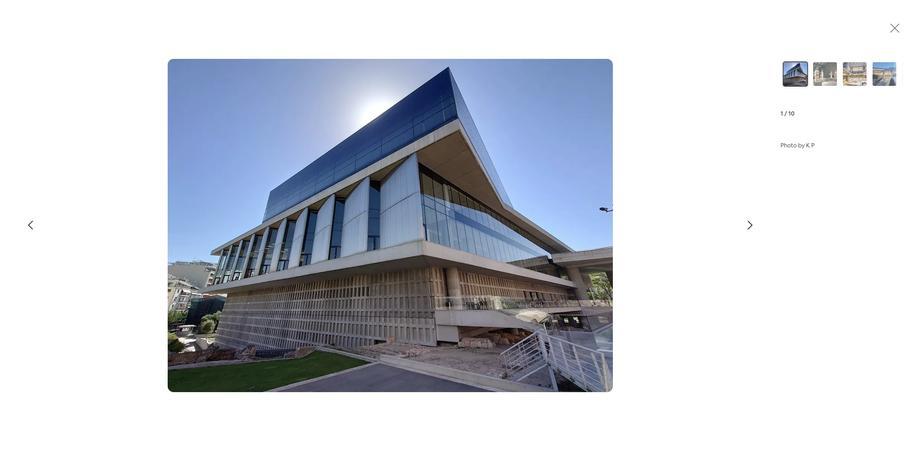 Task type: vqa. For each thing, say whether or not it's contained in the screenshot.
5 within the greenwood lake, new york 11 min walk to greenwood lake 5 nights · jan 21 – 26 $1,820 total before taxes
no



Task type: locate. For each thing, give the bounding box(es) containing it.
they down space
[[325, 361, 337, 368]]

has up them
[[350, 352, 359, 360]]

of right kind
[[385, 361, 390, 368]]

photo by k p
[[781, 142, 815, 150]]

1 horizontal spatial parthenon
[[417, 352, 445, 360]]

museum up reach
[[282, 334, 305, 342]]

1 vertical spatial locals
[[326, 278, 358, 293]]

level
[[319, 343, 332, 351]]

data
[[554, 387, 562, 391]]

the left top
[[298, 343, 307, 351]]

order
[[356, 334, 371, 342]]

experiences
[[383, 247, 417, 255]]

way
[[440, 343, 451, 351]]

the down order
[[351, 343, 361, 351]]

1 horizontal spatial they
[[395, 343, 407, 351]]

a
[[436, 343, 439, 351], [367, 361, 371, 368]]

you right if
[[452, 352, 462, 360]]

photo by k p image
[[168, 59, 613, 393], [780, 62, 811, 86]]

the museum has chronological order in the antiquities you are going to see. when you reach the top level where the marbles are they are put in a way that it mirrors the parthenon and the space has the exact size of the parthenon  if you have kids ask for the kids tour they give them a kind of archeological treasure hunt in the museum
[[270, 334, 492, 377]]

locals right from
[[326, 278, 358, 293]]

locals down acropolis
[[285, 247, 301, 255]]

you down the
[[270, 343, 280, 351]]

have
[[463, 352, 476, 360]]

of
[[399, 352, 405, 360], [385, 361, 390, 368]]

2 horizontal spatial in
[[467, 361, 472, 368]]

1 vertical spatial they
[[325, 361, 337, 368]]

1 vertical spatial kids
[[300, 361, 311, 368]]

kids left the tour
[[300, 361, 311, 368]]

by
[[798, 142, 805, 150]]

500 m
[[578, 387, 589, 391]]

the up marbles
[[378, 334, 387, 342]]

0 vertical spatial they
[[395, 343, 407, 351]]

from
[[296, 278, 323, 293]]

0 vertical spatial kids
[[477, 352, 488, 360]]

previous image
[[26, 221, 35, 230]]

map
[[546, 387, 553, 391]]

you up put at the left bottom of page
[[418, 334, 428, 342]]

are
[[429, 334, 438, 342], [385, 343, 394, 351], [409, 343, 417, 351]]

0 vertical spatial in
[[372, 334, 377, 342]]

you
[[418, 334, 428, 342], [270, 343, 280, 351], [452, 352, 462, 360]]

map data ©2023
[[546, 387, 574, 391]]

tour
[[312, 361, 324, 368]]

museum for has
[[282, 334, 305, 342]]

a left kind
[[367, 361, 371, 368]]

a left the way in the bottom left of the page
[[436, 343, 439, 351]]

1 vertical spatial museum
[[282, 334, 305, 342]]

mirrors
[[470, 343, 489, 351]]

1 / 10
[[781, 110, 795, 118]]

katerina october 4, 2022
[[294, 308, 333, 323]]

parthenon down reach
[[281, 352, 309, 360]]

in up marbles
[[372, 334, 377, 342]]

2 vertical spatial museum
[[270, 370, 294, 377]]

1 horizontal spatial locals
[[326, 278, 358, 293]]

treasure
[[430, 361, 452, 368]]

are left going
[[429, 334, 438, 342]]

0 vertical spatial locals
[[285, 247, 301, 255]]

0 horizontal spatial parthenon
[[281, 352, 309, 360]]

to
[[456, 334, 462, 342]]

museum
[[326, 230, 373, 245]]

0 horizontal spatial kids
[[300, 361, 311, 368]]

0 vertical spatial museum
[[288, 221, 309, 228]]

has
[[307, 334, 316, 342], [350, 352, 359, 360]]

2 vertical spatial in
[[467, 361, 472, 368]]

hunt
[[454, 361, 466, 368]]

10
[[788, 110, 795, 118]]

in
[[372, 334, 377, 342], [430, 343, 434, 351], [467, 361, 472, 368]]

1 horizontal spatial in
[[430, 343, 434, 351]]

parthenon down put at the left bottom of page
[[417, 352, 445, 360]]

1
[[781, 110, 783, 118]]

that
[[452, 343, 464, 351]]

1 horizontal spatial of
[[399, 352, 405, 360]]

has up top
[[307, 334, 316, 342]]

photo by yessica salinas image
[[868, 62, 901, 86]]

Start your search search field
[[406, 6, 517, 24]]

in right put at the left bottom of page
[[430, 343, 434, 351]]

p
[[811, 142, 815, 150]]

1 horizontal spatial has
[[350, 352, 359, 360]]

marbles
[[362, 343, 384, 351]]

0 vertical spatial has
[[307, 334, 316, 342]]

0 vertical spatial you
[[418, 334, 428, 342]]

photo of acropolis museum image
[[0, 30, 308, 235], [0, 30, 308, 235]]

·
[[337, 247, 338, 255]]

museum up acropolis
[[288, 221, 309, 228]]

0 horizontal spatial in
[[372, 334, 377, 342]]

locals
[[285, 247, 301, 255], [326, 278, 358, 293]]

1 horizontal spatial kids
[[477, 352, 488, 360]]

kids down mirrors
[[477, 352, 488, 360]]

0 horizontal spatial photo by k p image
[[168, 59, 613, 393]]

500
[[578, 387, 584, 391]]

2 horizontal spatial you
[[452, 352, 462, 360]]

kids
[[477, 352, 488, 360], [300, 361, 311, 368]]

for
[[280, 361, 288, 368]]

1 horizontal spatial photo by k p image
[[780, 62, 811, 86]]

history
[[270, 221, 287, 228]]

locals inside history museum acropolis museum 2,190 locals recommend · explore nearby experiences
[[285, 247, 301, 255]]

explore nearby experiences button
[[339, 247, 417, 255]]

500 m button
[[576, 387, 618, 392]]

are up size
[[385, 343, 394, 351]]

are left put at the left bottom of page
[[409, 343, 417, 351]]

in down have
[[467, 361, 472, 368]]

the
[[378, 334, 387, 342], [298, 343, 307, 351], [351, 343, 361, 351], [270, 352, 279, 360], [322, 352, 331, 360], [361, 352, 370, 360], [406, 352, 416, 360], [290, 361, 299, 368], [473, 361, 483, 368]]

the
[[270, 334, 281, 342]]

4,
[[315, 316, 320, 323]]

1 vertical spatial you
[[270, 343, 280, 351]]

they down the antiquities
[[395, 343, 407, 351]]

of right size
[[399, 352, 405, 360]]

2,190
[[270, 247, 284, 255]]

katerina image
[[270, 307, 288, 325]]

size
[[388, 352, 398, 360]]

1 vertical spatial of
[[385, 361, 390, 368]]

museum down for
[[270, 370, 294, 377]]

museum inside history museum acropolis museum 2,190 locals recommend · explore nearby experiences
[[288, 221, 309, 228]]

1 horizontal spatial are
[[409, 343, 417, 351]]

they
[[395, 343, 407, 351], [325, 361, 337, 368]]

2 horizontal spatial are
[[429, 334, 438, 342]]

2 parthenon from the left
[[417, 352, 445, 360]]

0 horizontal spatial of
[[385, 361, 390, 368]]

going
[[439, 334, 455, 342]]

parthenon
[[281, 352, 309, 360], [417, 352, 445, 360]]

see.
[[463, 334, 474, 342]]

0 vertical spatial a
[[436, 343, 439, 351]]

and
[[310, 352, 321, 360]]

museum
[[288, 221, 309, 228], [282, 334, 305, 342], [270, 370, 294, 377]]

0 horizontal spatial locals
[[285, 247, 301, 255]]

google image
[[525, 382, 550, 392]]

0 horizontal spatial a
[[367, 361, 371, 368]]

0 horizontal spatial has
[[307, 334, 316, 342]]

2022
[[321, 316, 333, 323]]



Task type: describe. For each thing, give the bounding box(es) containing it.
m
[[585, 387, 589, 391]]

chronological
[[317, 334, 354, 342]]

nearby
[[362, 247, 381, 255]]

kind
[[372, 361, 383, 368]]

where
[[333, 343, 350, 351]]

the up ask at the bottom left of the page
[[270, 352, 279, 360]]

explore
[[339, 247, 361, 255]]

photo
[[781, 142, 797, 150]]

map region
[[502, 181, 692, 452]]

space
[[332, 352, 349, 360]]

1 horizontal spatial you
[[418, 334, 428, 342]]

©2023
[[562, 387, 574, 391]]

exact
[[371, 352, 386, 360]]

the down level
[[322, 352, 331, 360]]

next image
[[746, 221, 755, 230]]

keyboard shortcuts image
[[536, 388, 541, 391]]

if
[[447, 352, 450, 360]]

put
[[419, 343, 428, 351]]

katerina
[[294, 308, 317, 316]]

the up "archeological"
[[406, 352, 416, 360]]

1 vertical spatial has
[[350, 352, 359, 360]]

photo by petar matić image
[[836, 62, 874, 86]]

reach
[[281, 343, 297, 351]]

ask
[[270, 361, 279, 368]]

give
[[339, 361, 350, 368]]

when
[[476, 334, 492, 342]]

the up them
[[361, 352, 370, 360]]

0 horizontal spatial you
[[270, 343, 280, 351]]

antiquities
[[388, 334, 417, 342]]

1 vertical spatial a
[[367, 361, 371, 368]]

0 horizontal spatial are
[[385, 343, 394, 351]]

1 horizontal spatial a
[[436, 343, 439, 351]]

top
[[309, 343, 318, 351]]

k
[[806, 142, 810, 150]]

close image
[[890, 24, 899, 33]]

the down have
[[473, 361, 483, 368]]

museum for acropolis
[[288, 221, 309, 228]]

1 vertical spatial in
[[430, 343, 434, 351]]

history museum acropolis museum 2,190 locals recommend · explore nearby experiences
[[270, 221, 417, 255]]

1 parthenon from the left
[[281, 352, 309, 360]]

2 vertical spatial you
[[452, 352, 462, 360]]

it
[[465, 343, 469, 351]]

photo by paweł knapek image
[[809, 62, 841, 86]]

0 vertical spatial of
[[399, 352, 405, 360]]

/
[[784, 110, 787, 118]]

october
[[294, 316, 314, 323]]

recommend
[[302, 247, 335, 255]]

the right for
[[290, 361, 299, 368]]

them
[[351, 361, 366, 368]]

katerina image
[[270, 307, 288, 325]]

acropolis
[[270, 230, 323, 245]]

tips
[[270, 278, 293, 293]]

archeological
[[392, 361, 428, 368]]

0 horizontal spatial they
[[325, 361, 337, 368]]

tips from locals
[[270, 278, 358, 293]]



